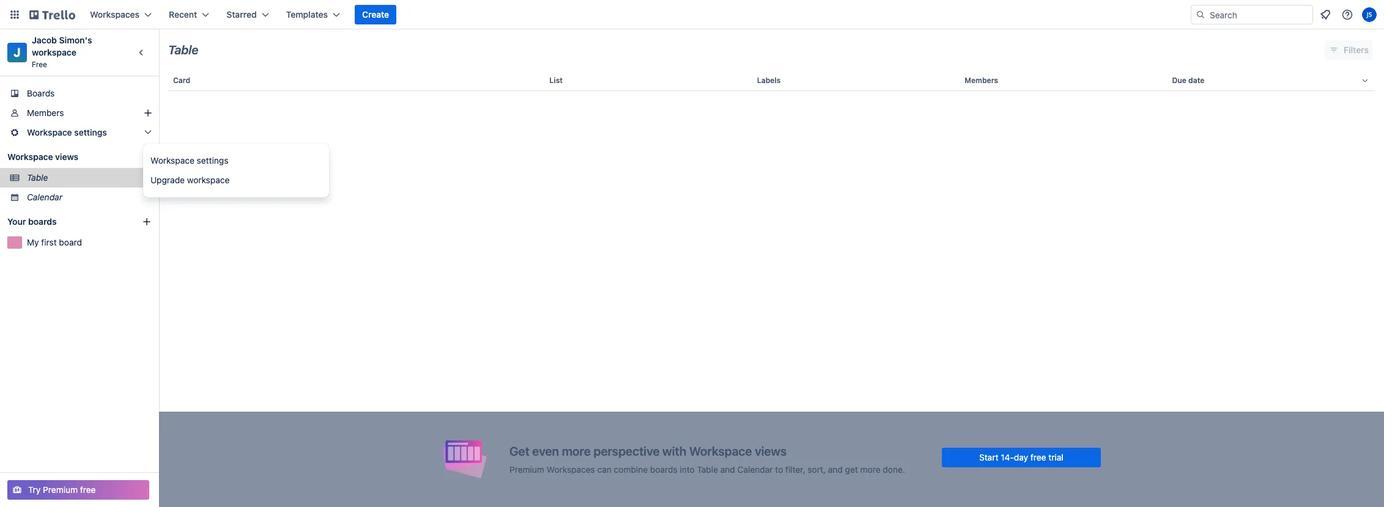 Task type: describe. For each thing, give the bounding box(es) containing it.
create
[[362, 9, 389, 20]]

workspace views
[[7, 152, 78, 162]]

jacob
[[32, 35, 57, 45]]

date
[[1189, 76, 1205, 85]]

1 vertical spatial more
[[861, 465, 881, 475]]

even
[[533, 445, 559, 459]]

start 14-day free trial link
[[942, 448, 1101, 468]]

get even more perspective with workspace views premium workspaces can combine boards into table and calendar to filter, sort, and get more done.
[[510, 445, 906, 475]]

1 horizontal spatial workspace settings
[[151, 155, 229, 166]]

try premium free button
[[7, 481, 149, 501]]

0 vertical spatial more
[[562, 445, 591, 459]]

Search field
[[1206, 6, 1313, 24]]

j link
[[7, 43, 27, 62]]

premium inside button
[[43, 485, 78, 496]]

list
[[550, 76, 563, 85]]

workspace inside popup button
[[27, 127, 72, 138]]

with
[[663, 445, 687, 459]]

members button
[[960, 66, 1168, 95]]

views inside get even more perspective with workspace views premium workspaces can combine boards into table and calendar to filter, sort, and get more done.
[[755, 445, 787, 459]]

create button
[[355, 5, 397, 24]]

j
[[14, 45, 21, 59]]

due date button
[[1168, 66, 1376, 95]]

get
[[846, 465, 858, 475]]

jacob simon's workspace free
[[32, 35, 94, 69]]

workspace navigation collapse icon image
[[133, 44, 151, 61]]

members inside "button"
[[965, 76, 999, 85]]

into
[[680, 465, 695, 475]]

0 vertical spatial free
[[1031, 453, 1047, 463]]

filters
[[1344, 45, 1370, 55]]

card
[[173, 76, 190, 85]]

add board image
[[142, 217, 152, 227]]

back to home image
[[29, 5, 75, 24]]

my first board link
[[27, 237, 152, 249]]

workspace settings inside popup button
[[27, 127, 107, 138]]

upgrade
[[151, 175, 185, 185]]

0 horizontal spatial views
[[55, 152, 78, 162]]

my
[[27, 237, 39, 248]]

2 and from the left
[[828, 465, 843, 475]]

workspace inside get even more perspective with workspace views premium workspaces can combine boards into table and calendar to filter, sort, and get more done.
[[690, 445, 752, 459]]

Table text field
[[168, 39, 198, 62]]

templates button
[[279, 5, 348, 24]]

row inside table
[[168, 66, 1376, 95]]

try premium free
[[28, 485, 96, 496]]

get
[[510, 445, 530, 459]]

premium inside get even more perspective with workspace views premium workspaces can combine boards into table and calendar to filter, sort, and get more done.
[[510, 465, 545, 475]]

recent button
[[162, 5, 217, 24]]

1 horizontal spatial settings
[[197, 155, 229, 166]]

due date
[[1173, 76, 1205, 85]]

due
[[1173, 76, 1187, 85]]

recent
[[169, 9, 197, 20]]

your boards
[[7, 217, 57, 227]]



Task type: vqa. For each thing, say whether or not it's contained in the screenshot.
the topmost also
no



Task type: locate. For each thing, give the bounding box(es) containing it.
start 14-day free trial
[[980, 453, 1064, 463]]

open information menu image
[[1342, 9, 1354, 21]]

0 vertical spatial boards
[[28, 217, 57, 227]]

workspace
[[27, 127, 72, 138], [7, 152, 53, 162], [151, 155, 195, 166], [690, 445, 752, 459]]

calendar inside get even more perspective with workspace views premium workspaces can combine boards into table and calendar to filter, sort, and get more done.
[[738, 465, 773, 475]]

free right day
[[1031, 453, 1047, 463]]

table right into
[[697, 465, 718, 475]]

workspace inside jacob simon's workspace free
[[32, 47, 76, 58]]

table inside get even more perspective with workspace views premium workspaces can combine boards into table and calendar to filter, sort, and get more done.
[[697, 465, 718, 475]]

1 vertical spatial settings
[[197, 155, 229, 166]]

table inside table link
[[27, 173, 48, 183]]

workspace up into
[[690, 445, 752, 459]]

to
[[776, 465, 783, 475]]

combine
[[614, 465, 648, 475]]

row
[[168, 66, 1376, 95]]

2 horizontal spatial table
[[697, 465, 718, 475]]

views down workspace settings popup button
[[55, 152, 78, 162]]

workspaces
[[90, 9, 140, 20], [547, 465, 595, 475]]

0 horizontal spatial table
[[27, 173, 48, 183]]

boards
[[28, 217, 57, 227], [650, 465, 678, 475]]

1 vertical spatial views
[[755, 445, 787, 459]]

filter,
[[786, 465, 806, 475]]

jacob simon (jacobsimon16) image
[[1363, 7, 1377, 22]]

workspace down workspace settings popup button
[[7, 152, 53, 162]]

1 vertical spatial table
[[27, 173, 48, 183]]

and right into
[[721, 465, 735, 475]]

card button
[[168, 66, 545, 95]]

search image
[[1196, 10, 1206, 20]]

list button
[[545, 66, 753, 95]]

1 vertical spatial members
[[27, 108, 64, 118]]

calendar up your boards
[[27, 192, 62, 203]]

day
[[1015, 453, 1029, 463]]

done.
[[883, 465, 906, 475]]

free
[[1031, 453, 1047, 463], [80, 485, 96, 496]]

0 vertical spatial calendar
[[27, 192, 62, 203]]

free right 'try'
[[80, 485, 96, 496]]

my first board
[[27, 237, 82, 248]]

board
[[59, 237, 82, 248]]

sort,
[[808, 465, 826, 475]]

table up the card on the top left
[[168, 43, 198, 57]]

workspaces inside get even more perspective with workspace views premium workspaces can combine boards into table and calendar to filter, sort, and get more done.
[[547, 465, 595, 475]]

workspace inside upgrade workspace link
[[187, 175, 230, 185]]

upgrade workspace link
[[143, 171, 344, 190]]

free inside button
[[80, 485, 96, 496]]

first
[[41, 237, 57, 248]]

workspace settings
[[27, 127, 107, 138], [151, 155, 229, 166]]

filters button
[[1326, 40, 1373, 60]]

0 vertical spatial members
[[965, 76, 999, 85]]

0 vertical spatial settings
[[74, 127, 107, 138]]

0 vertical spatial workspaces
[[90, 9, 140, 20]]

1 horizontal spatial views
[[755, 445, 787, 459]]

workspaces button
[[83, 5, 159, 24]]

0 vertical spatial workspace settings
[[27, 127, 107, 138]]

premium down get
[[510, 465, 545, 475]]

0 vertical spatial premium
[[510, 465, 545, 475]]

workspace settings down members link
[[27, 127, 107, 138]]

0 horizontal spatial premium
[[43, 485, 78, 496]]

table
[[159, 66, 1385, 508]]

more right even
[[562, 445, 591, 459]]

1 horizontal spatial members
[[965, 76, 999, 85]]

0 horizontal spatial calendar
[[27, 192, 62, 203]]

0 horizontal spatial settings
[[74, 127, 107, 138]]

members
[[965, 76, 999, 85], [27, 108, 64, 118]]

14-
[[1001, 453, 1015, 463]]

boards down with
[[650, 465, 678, 475]]

0 horizontal spatial workspace settings
[[27, 127, 107, 138]]

and
[[721, 465, 735, 475], [828, 465, 843, 475]]

0 horizontal spatial workspace
[[32, 47, 76, 58]]

members link
[[0, 103, 159, 123]]

1 horizontal spatial workspace
[[187, 175, 230, 185]]

settings inside popup button
[[74, 127, 107, 138]]

premium
[[510, 465, 545, 475], [43, 485, 78, 496]]

1 horizontal spatial calendar
[[738, 465, 773, 475]]

and left get
[[828, 465, 843, 475]]

labels
[[757, 76, 781, 85]]

perspective
[[594, 445, 660, 459]]

0 horizontal spatial boards
[[28, 217, 57, 227]]

1 vertical spatial free
[[80, 485, 96, 496]]

views up to
[[755, 445, 787, 459]]

2 vertical spatial table
[[697, 465, 718, 475]]

workspace down "workspace settings" link
[[187, 175, 230, 185]]

calendar link
[[27, 192, 152, 204]]

free
[[32, 60, 47, 69]]

table down workspace views
[[27, 173, 48, 183]]

your boards with 1 items element
[[7, 215, 124, 229]]

1 horizontal spatial table
[[168, 43, 198, 57]]

labels button
[[753, 66, 960, 95]]

calendar left to
[[738, 465, 773, 475]]

0 vertical spatial workspace
[[32, 47, 76, 58]]

trial
[[1049, 453, 1064, 463]]

start
[[980, 453, 999, 463]]

workspace up upgrade
[[151, 155, 195, 166]]

jacob simon's workspace link
[[32, 35, 94, 58]]

settings up upgrade workspace
[[197, 155, 229, 166]]

1 vertical spatial workspace settings
[[151, 155, 229, 166]]

0 horizontal spatial free
[[80, 485, 96, 496]]

1 horizontal spatial premium
[[510, 465, 545, 475]]

views
[[55, 152, 78, 162], [755, 445, 787, 459]]

boards up first
[[28, 217, 57, 227]]

starred
[[227, 9, 257, 20]]

workspace up workspace views
[[27, 127, 72, 138]]

workspaces inside popup button
[[90, 9, 140, 20]]

1 horizontal spatial and
[[828, 465, 843, 475]]

more
[[562, 445, 591, 459], [861, 465, 881, 475]]

1 vertical spatial workspaces
[[547, 465, 595, 475]]

starred button
[[219, 5, 276, 24]]

1 vertical spatial workspace
[[187, 175, 230, 185]]

workspaces up simon's
[[90, 9, 140, 20]]

workspaces down even
[[547, 465, 595, 475]]

upgrade workspace
[[151, 175, 230, 185]]

calendar
[[27, 192, 62, 203], [738, 465, 773, 475]]

simon's
[[59, 35, 92, 45]]

0 vertical spatial table
[[168, 43, 198, 57]]

0 horizontal spatial members
[[27, 108, 64, 118]]

table containing card
[[159, 66, 1385, 508]]

templates
[[286, 9, 328, 20]]

1 and from the left
[[721, 465, 735, 475]]

workspace settings link
[[143, 151, 344, 171]]

1 vertical spatial calendar
[[738, 465, 773, 475]]

workspace settings up upgrade workspace
[[151, 155, 229, 166]]

workspace down the jacob
[[32, 47, 76, 58]]

try
[[28, 485, 41, 496]]

table link
[[27, 172, 152, 184]]

workspace settings button
[[0, 123, 159, 143]]

primary element
[[0, 0, 1385, 29]]

boards
[[27, 88, 55, 99]]

1 vertical spatial premium
[[43, 485, 78, 496]]

0 horizontal spatial and
[[721, 465, 735, 475]]

your
[[7, 217, 26, 227]]

0 horizontal spatial more
[[562, 445, 591, 459]]

premium right 'try'
[[43, 485, 78, 496]]

boards inside get even more perspective with workspace views premium workspaces can combine boards into table and calendar to filter, sort, and get more done.
[[650, 465, 678, 475]]

0 vertical spatial views
[[55, 152, 78, 162]]

boards link
[[0, 84, 159, 103]]

settings
[[74, 127, 107, 138], [197, 155, 229, 166]]

0 horizontal spatial workspaces
[[90, 9, 140, 20]]

1 horizontal spatial free
[[1031, 453, 1047, 463]]

more right get
[[861, 465, 881, 475]]

can
[[598, 465, 612, 475]]

1 horizontal spatial boards
[[650, 465, 678, 475]]

1 horizontal spatial more
[[861, 465, 881, 475]]

table
[[168, 43, 198, 57], [27, 173, 48, 183], [697, 465, 718, 475]]

1 horizontal spatial workspaces
[[547, 465, 595, 475]]

0 notifications image
[[1319, 7, 1333, 22]]

settings down members link
[[74, 127, 107, 138]]

row containing card
[[168, 66, 1376, 95]]

workspace
[[32, 47, 76, 58], [187, 175, 230, 185]]

1 vertical spatial boards
[[650, 465, 678, 475]]

boards inside "your boards with 1 items" element
[[28, 217, 57, 227]]



